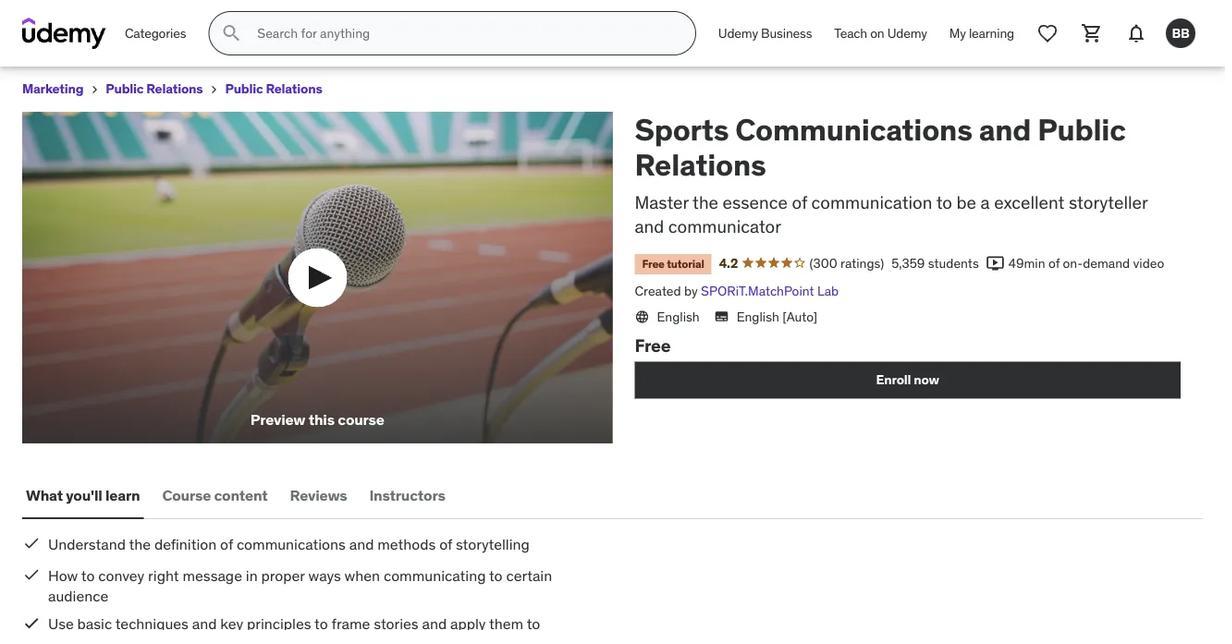 Task type: locate. For each thing, give the bounding box(es) containing it.
1 horizontal spatial and
[[635, 216, 664, 238]]

free
[[642, 257, 665, 271], [635, 335, 671, 357]]

tutorial
[[667, 257, 705, 271]]

2 udemy from the left
[[888, 25, 928, 41]]

preview this course
[[250, 410, 385, 429]]

english down sporit.matchpoint
[[737, 308, 780, 325]]

communication
[[812, 191, 933, 213]]

public relations link
[[106, 78, 203, 101], [225, 78, 322, 101]]

1 horizontal spatial public
[[225, 80, 263, 97]]

english
[[657, 308, 700, 325], [737, 308, 780, 325]]

1 vertical spatial small image
[[22, 535, 41, 553]]

storyteller
[[1069, 191, 1148, 213]]

small image
[[987, 254, 1005, 273], [22, 535, 41, 553], [22, 615, 41, 631]]

1 vertical spatial free
[[635, 335, 671, 357]]

enroll now button
[[635, 362, 1181, 399]]

udemy business
[[719, 25, 812, 41]]

udemy image
[[22, 18, 106, 49]]

1 horizontal spatial udemy
[[888, 25, 928, 41]]

and down master
[[635, 216, 664, 238]]

2 english from the left
[[737, 308, 780, 325]]

relations inside sports communications and public relations master the essence of communication to be a excellent storyteller and communicator
[[635, 146, 766, 183]]

1 horizontal spatial the
[[693, 191, 719, 213]]

2 horizontal spatial and
[[979, 111, 1032, 148]]

course
[[162, 486, 211, 505]]

teach on udemy link
[[823, 11, 939, 55]]

49min of on-demand video
[[1009, 255, 1165, 271]]

udemy business link
[[707, 11, 823, 55]]

bb
[[1172, 25, 1190, 41]]

0 horizontal spatial public
[[106, 80, 144, 97]]

relations
[[146, 80, 203, 97], [266, 80, 322, 97], [635, 146, 766, 183]]

to inside sports communications and public relations master the essence of communication to be a excellent storyteller and communicator
[[937, 191, 953, 213]]

2 vertical spatial small image
[[22, 615, 41, 631]]

5,359
[[892, 255, 925, 271]]

relations up master
[[635, 146, 766, 183]]

1 horizontal spatial public relations link
[[225, 78, 322, 101]]

communicator
[[669, 216, 782, 238]]

public relations link down categories dropdown button
[[106, 78, 203, 101]]

udemy
[[719, 25, 758, 41], [888, 25, 928, 41]]

0 horizontal spatial relations
[[146, 80, 203, 97]]

in
[[246, 566, 258, 585]]

english down by
[[657, 308, 700, 325]]

categories button
[[114, 11, 197, 55]]

1 english from the left
[[657, 308, 700, 325]]

public relations right xsmall icon
[[225, 80, 322, 97]]

public relations
[[106, 80, 203, 97], [225, 80, 322, 97]]

2 horizontal spatial public
[[1038, 111, 1126, 148]]

0 horizontal spatial the
[[129, 535, 151, 554]]

of left on-
[[1049, 255, 1060, 271]]

0 vertical spatial the
[[693, 191, 719, 213]]

the up convey
[[129, 535, 151, 554]]

created by sporit.matchpoint lab
[[635, 283, 839, 299]]

small image down small image
[[22, 615, 41, 631]]

to down storytelling
[[489, 566, 503, 585]]

sports
[[635, 111, 729, 148]]

udemy right on
[[888, 25, 928, 41]]

to up audience
[[81, 566, 95, 585]]

notifications image
[[1126, 22, 1148, 44]]

the up communicator
[[693, 191, 719, 213]]

small image left the 49min
[[987, 254, 1005, 273]]

preview
[[250, 410, 306, 429]]

free down course language image
[[635, 335, 671, 357]]

1 horizontal spatial public relations
[[225, 80, 322, 97]]

1 vertical spatial the
[[129, 535, 151, 554]]

1 vertical spatial and
[[635, 216, 664, 238]]

relations left xsmall icon
[[146, 80, 203, 97]]

of right essence
[[792, 191, 807, 213]]

right
[[148, 566, 179, 585]]

1 horizontal spatial relations
[[266, 80, 322, 97]]

what you'll learn button
[[22, 474, 144, 518]]

of up communicating
[[439, 535, 452, 554]]

and
[[979, 111, 1032, 148], [635, 216, 664, 238], [349, 535, 374, 554]]

0 vertical spatial free
[[642, 257, 665, 271]]

udemy left the business
[[719, 25, 758, 41]]

1 public relations from the left
[[106, 80, 203, 97]]

xsmall image
[[87, 82, 102, 97]]

enroll now
[[876, 372, 940, 388]]

and up a
[[979, 111, 1032, 148]]

certain
[[506, 566, 552, 585]]

message
[[183, 566, 242, 585]]

audience
[[48, 587, 108, 606]]

4.2
[[719, 255, 738, 271]]

0 horizontal spatial udemy
[[719, 25, 758, 41]]

0 vertical spatial and
[[979, 111, 1032, 148]]

to for to
[[489, 566, 503, 585]]

teach on udemy
[[835, 25, 928, 41]]

5,359 students
[[892, 255, 979, 271]]

2 horizontal spatial relations
[[635, 146, 766, 183]]

0 horizontal spatial public relations link
[[106, 78, 203, 101]]

public relations link right xsmall icon
[[225, 78, 322, 101]]

course content button
[[159, 474, 271, 518]]

to
[[937, 191, 953, 213], [81, 566, 95, 585], [489, 566, 503, 585]]

2 public relations from the left
[[225, 80, 322, 97]]

public inside sports communications and public relations master the essence of communication to be a excellent storyteller and communicator
[[1038, 111, 1126, 148]]

communications
[[735, 111, 973, 148]]

my learning
[[950, 25, 1015, 41]]

instructors button
[[366, 474, 449, 518]]

1 horizontal spatial english
[[737, 308, 780, 325]]

preview this course button
[[22, 112, 613, 444]]

learning
[[969, 25, 1015, 41]]

students
[[928, 255, 979, 271]]

the
[[693, 191, 719, 213], [129, 535, 151, 554]]

instructors
[[369, 486, 445, 505]]

small image up small image
[[22, 535, 41, 553]]

demand
[[1083, 255, 1130, 271]]

essence
[[723, 191, 788, 213]]

relations right xsmall icon
[[266, 80, 322, 97]]

public
[[106, 80, 144, 97], [225, 80, 263, 97], [1038, 111, 1126, 148]]

public right xsmall image
[[106, 80, 144, 97]]

relations for first public relations link from the left
[[146, 80, 203, 97]]

(300
[[810, 255, 838, 271]]

0 horizontal spatial and
[[349, 535, 374, 554]]

english for english
[[657, 308, 700, 325]]

sports communications and public relations master the essence of communication to be a excellent storyteller and communicator
[[635, 111, 1148, 238]]

0 horizontal spatial public relations
[[106, 80, 203, 97]]

understand
[[48, 535, 126, 554]]

by
[[684, 283, 698, 299]]

public right xsmall icon
[[225, 80, 263, 97]]

0 horizontal spatial english
[[657, 308, 700, 325]]

49min
[[1009, 255, 1046, 271]]

categories
[[125, 25, 186, 41]]

on-
[[1063, 255, 1083, 271]]

public relations down categories dropdown button
[[106, 80, 203, 97]]

public relations for first public relations link from the right
[[225, 80, 322, 97]]

of
[[792, 191, 807, 213], [1049, 255, 1060, 271], [220, 535, 233, 554], [439, 535, 452, 554]]

free up created
[[642, 257, 665, 271]]

and up when
[[349, 535, 374, 554]]

public up storyteller
[[1038, 111, 1126, 148]]

1 horizontal spatial to
[[489, 566, 503, 585]]

2 public relations link from the left
[[225, 78, 322, 101]]

to left be
[[937, 191, 953, 213]]

communications
[[237, 535, 346, 554]]

2 horizontal spatial to
[[937, 191, 953, 213]]



Task type: describe. For each thing, give the bounding box(es) containing it.
methods
[[378, 535, 436, 554]]

when
[[345, 566, 380, 585]]

storytelling
[[456, 535, 530, 554]]

course content
[[162, 486, 268, 505]]

my
[[950, 25, 966, 41]]

bb link
[[1159, 11, 1203, 55]]

2 vertical spatial and
[[349, 535, 374, 554]]

now
[[914, 372, 940, 388]]

english for english [auto]
[[737, 308, 780, 325]]

my learning link
[[939, 11, 1026, 55]]

wishlist image
[[1037, 22, 1059, 44]]

Search for anything text field
[[254, 18, 673, 49]]

lab
[[818, 283, 839, 299]]

free tutorial
[[642, 257, 705, 271]]

how
[[48, 566, 78, 585]]

enroll
[[876, 372, 911, 388]]

sporit.matchpoint lab link
[[701, 283, 839, 299]]

communicating
[[384, 566, 486, 585]]

0 vertical spatial small image
[[987, 254, 1005, 273]]

public relations for first public relations link from the left
[[106, 80, 203, 97]]

marketing link
[[22, 78, 84, 101]]

reviews button
[[286, 474, 351, 518]]

free for free tutorial
[[642, 257, 665, 271]]

1 udemy from the left
[[719, 25, 758, 41]]

free for free
[[635, 335, 671, 357]]

sporit.matchpoint
[[701, 283, 815, 299]]

definition
[[154, 535, 217, 554]]

understand the definition of communications and methods of storytelling
[[48, 535, 530, 554]]

small image
[[22, 566, 41, 584]]

submit search image
[[220, 22, 243, 44]]

course
[[338, 410, 385, 429]]

teach
[[835, 25, 868, 41]]

course language image
[[635, 310, 650, 324]]

what you'll learn
[[26, 486, 140, 505]]

proper
[[261, 566, 305, 585]]

convey
[[98, 566, 144, 585]]

english [auto]
[[737, 308, 818, 325]]

of inside sports communications and public relations master the essence of communication to be a excellent storyteller and communicator
[[792, 191, 807, 213]]

created
[[635, 283, 681, 299]]

xsmall image
[[207, 82, 221, 97]]

relations for first public relations link from the right
[[266, 80, 322, 97]]

of up message
[[220, 535, 233, 554]]

1 public relations link from the left
[[106, 78, 203, 101]]

shopping cart with 0 items image
[[1081, 22, 1103, 44]]

(300 ratings)
[[810, 255, 884, 271]]

public for first public relations link from the left
[[106, 80, 144, 97]]

marketing
[[22, 80, 84, 97]]

excellent
[[994, 191, 1065, 213]]

on
[[871, 25, 885, 41]]

closed captions image
[[715, 309, 729, 324]]

udemy inside "teach on udemy" link
[[888, 25, 928, 41]]

how to convey right message in proper ways when communicating to certain audience
[[48, 566, 552, 606]]

[auto]
[[783, 308, 818, 325]]

a
[[981, 191, 990, 213]]

learn
[[105, 486, 140, 505]]

the inside sports communications and public relations master the essence of communication to be a excellent storyteller and communicator
[[693, 191, 719, 213]]

public for first public relations link from the right
[[225, 80, 263, 97]]

business
[[761, 25, 812, 41]]

reviews
[[290, 486, 347, 505]]

be
[[957, 191, 977, 213]]

ratings)
[[841, 255, 884, 271]]

video
[[1134, 255, 1165, 271]]

ways
[[308, 566, 341, 585]]

to for communications
[[937, 191, 953, 213]]

you'll
[[66, 486, 102, 505]]

this
[[309, 410, 335, 429]]

what
[[26, 486, 63, 505]]

master
[[635, 191, 689, 213]]

content
[[214, 486, 268, 505]]

0 horizontal spatial to
[[81, 566, 95, 585]]



Task type: vqa. For each thing, say whether or not it's contained in the screenshot.
science link
no



